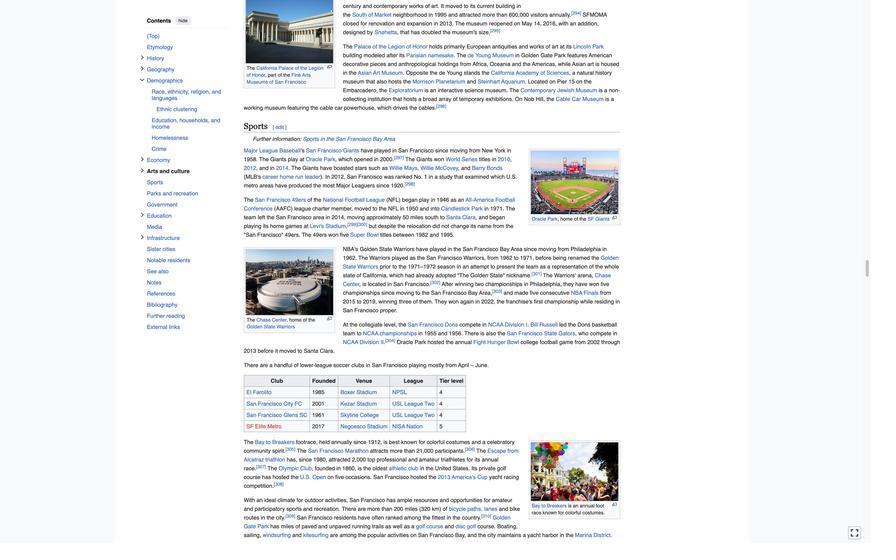 Task type: describe. For each thing, give the bounding box(es) containing it.
clustering
[[174, 106, 197, 112]]

francisco up opened
[[347, 136, 371, 142]]

major inside ). in 2012, san francisco was ranked no. 1 in a study that examined which u.s. metro areas have produced the most major leaguers since 1920.
[[337, 182, 350, 189]]

not
[[442, 223, 450, 229]]

in up levi's stadium 'link'
[[326, 214, 330, 220]]

. left opposite
[[403, 70, 405, 76]]

from inside escape from alcatraz
[[508, 448, 519, 454]]

[300] link
[[358, 222, 368, 227]]

to up state" at right bottom
[[491, 263, 496, 270]]

five inside after winning two championships in philadelphia, they have won five championships since moving to the san francisco bay area,
[[601, 281, 610, 287]]

for up sports
[[297, 497, 303, 503]]

to inside the from 2015 to 2019, winning three of them. they won again in 2022, the franchise's first championship while residing in san francisco proper.
[[357, 298, 362, 305]]

annual inside is an annual foot race known for colorful costumes.
[[580, 503, 595, 509]]

[304]
[[386, 338, 396, 343]]

steinhart
[[478, 78, 500, 85]]

in left 1955
[[419, 330, 423, 336]]

fc
[[295, 400, 302, 407]]

since inside after winning two championships in philadelphia, they have won five championships since moving to the san francisco bay area,
[[382, 290, 395, 296]]

america
[[474, 196, 494, 203]]

to right the bike
[[542, 503, 546, 509]]

area inside note
[[384, 136, 396, 142]]

is down morrison
[[425, 87, 429, 93]]

center inside chase center
[[343, 281, 360, 287]]

the inside led the dons basketball team to
[[569, 321, 577, 328]]

after
[[442, 281, 454, 287]]

san inside with an ideal climate for outdoor activities, san francisco has ample resources and opportunities for amateur and participatory sports and recreation. there are more than 200 miles (320 km) of
[[350, 497, 360, 503]]

giants up the mays
[[417, 156, 433, 162]]

played inside have played in san francisco since moving from new york in 1958. the giants play at
[[375, 147, 391, 154]]

from left april
[[446, 362, 457, 368]]

references link
[[147, 288, 228, 299]]

the inside but despite the relocation did not change its name from the "san francisco" 49ers. the 49ers won five
[[302, 231, 312, 238]]

park up "being"
[[548, 216, 558, 222]]

, inside , is located in san francisco. [302]
[[360, 281, 361, 287]]

and left disc
[[445, 523, 454, 530]]

state inside the chase center , home of the golden state warriors
[[264, 324, 276, 330]]

[294]
[[572, 11, 582, 16]]

in down america
[[485, 205, 489, 212]]

san right level,
[[408, 321, 418, 328]]

in right again
[[476, 298, 480, 305]]

1 vertical spatial sf
[[247, 423, 254, 430]]

homelessness link
[[152, 132, 228, 143]]

major league baseball 's san francisco giants
[[244, 147, 360, 154]]

to up approximately
[[373, 205, 378, 212]]

anthropological
[[399, 61, 437, 67]]

and up bicycle
[[440, 497, 449, 503]]

x small image for education
[[140, 212, 145, 217]]

[305] the san francisco marathon attracts more than 21,000 participants. [306] the
[[286, 447, 488, 454]]

park down america
[[472, 205, 483, 212]]

0 vertical spatial breakers
[[273, 439, 295, 445]]

two for college
[[425, 412, 435, 418]]

which inside ). in 2012, san francisco was ranked no. 1 in a study that examined which u.s. metro areas have produced the most major leaguers since 1920.
[[491, 173, 505, 180]]

nba's golden state warriors have played in the san francisco bay area since moving from philadelphia in 1962. the warriors played as the san francisco warriors, from 1962 to 1971, before being renamed the
[[343, 246, 607, 261]]

candlestick
[[442, 205, 470, 212]]

decorative
[[343, 61, 369, 67]]

0 horizontal spatial bowl
[[367, 231, 379, 238]]

2 vertical spatial miles
[[281, 523, 294, 530]]

0 vertical spatial 49ers
[[292, 196, 306, 203]]

4 for kezar stadium
[[440, 400, 443, 407]]

francisco inside have played in san francisco since moving from new york in 1958. the giants play at
[[410, 147, 434, 154]]

san up warriors,
[[463, 246, 473, 252]]

in inside "[309] san francisco residents have often ranked among the fittest in the country. [310]"
[[447, 514, 452, 521]]

league left baseball
[[260, 147, 278, 154]]

0 horizontal spatial de
[[440, 70, 446, 76]]

15
[[569, 78, 575, 85]]

and down paved
[[293, 532, 302, 538]]

0 horizontal spatial golden state warriors link
[[247, 324, 295, 330]]

area inside the nba's golden state warriors have played in the san francisco bay area since moving from philadelphia in 1962. the warriors played as the san francisco warriors, from 1962 to 1971, before being renamed the
[[511, 246, 523, 252]]

in right nfl
[[400, 205, 405, 212]]

warriors up prior
[[370, 255, 391, 261]]

, inside levi's stadium , [299] [300]
[[346, 223, 348, 229]]

sports inside sports link
[[147, 179, 163, 185]]

1 horizontal spatial golf
[[467, 523, 476, 530]]

0 horizontal spatial titles
[[381, 231, 392, 238]]

in up bonds
[[493, 156, 497, 162]]

el farolito
[[247, 389, 272, 395]]

1 vertical spatial 2013
[[438, 474, 451, 480]]

1 vertical spatial course
[[427, 523, 444, 530]]

0 vertical spatial sf
[[588, 216, 595, 222]]

opposite
[[406, 70, 429, 76]]

and up academy
[[513, 61, 522, 67]]

ranked for among
[[386, 514, 403, 521]]

francisco up (aafc)
[[267, 196, 291, 203]]

0 horizontal spatial began
[[402, 196, 418, 203]]

giants down sports in the san francisco bay area link
[[344, 147, 360, 154]]

1 vertical spatial championships
[[343, 290, 380, 296]]

won inside the oracle park , which opened in 2000. [297] the giants won world series titles in 2010 , 2012 , and in 2014 . the giants have boasted stars such as willie mays , willie mccovey , and barry bonds (mlb's career home run leader
[[434, 156, 445, 162]]

on right '15'
[[577, 78, 583, 85]]

0 vertical spatial are
[[260, 362, 268, 368]]

pier
[[558, 78, 568, 85]]

such
[[369, 165, 381, 171]]

have inside "[309] san francisco residents have often ranked among the fittest in the country. [310]"
[[358, 514, 371, 521]]

1 horizontal spatial california
[[492, 70, 515, 76]]

francisco inside with an ideal climate for outdoor activities, san francisco has ample resources and opportunities for amateur and participatory sports and recreation. there are more than 200 miles (320 km) of
[[361, 497, 385, 503]]

sc
[[300, 412, 308, 418]]

and down disc golf link
[[468, 532, 477, 538]]

elite
[[255, 423, 266, 430]]

at inside , and began playing its home games at
[[304, 223, 309, 229]]

course inside in the united states. its private golf course has hosted the
[[244, 474, 261, 480]]

0 vertical spatial santa
[[447, 214, 461, 220]]

and down did on the top
[[430, 231, 439, 238]]

0 vertical spatial golden state warriors link
[[343, 255, 619, 270]]

giants up 'leader' at the left top
[[303, 165, 319, 171]]

and up kitesurfing "link"
[[319, 523, 328, 530]]

ncaa division i link
[[489, 321, 528, 328]]

francisco inside in 1971. the team left the san francisco area in 2014, moving approximately 50 miles south to
[[288, 214, 312, 220]]

league down the npsl link
[[405, 400, 423, 407]]

1 horizontal spatial moved
[[355, 205, 372, 212]]

2015
[[343, 298, 356, 305]]

[294] link
[[572, 11, 582, 16]]

at for play
[[300, 156, 305, 162]]

in up such
[[375, 156, 379, 162]]

0 horizontal spatial golf
[[416, 523, 425, 530]]

compete inside ncaa championships in 1955 and 1956. there is also the san francisco state gators , who compete in ncaa division ii . [304] oracle park hosted the annual fight hunger bowl
[[591, 330, 612, 336]]

in up through
[[614, 330, 618, 336]]

gate inside in golden gate park features american decorative pieces and anthropological holdings from africa, oceania and the americas, while asian art is housed in the
[[541, 52, 553, 58]]

san down oldest
[[374, 474, 384, 480]]

have inside after winning two championships in philadelphia, they have won five championships since moving to the san francisco bay area,
[[576, 281, 588, 287]]

as up candlestick
[[451, 196, 457, 203]]

attempt
[[471, 263, 489, 270]]

in inside after winning two championships in philadelphia, they have won five championships since moving to the san francisco bay area,
[[525, 281, 529, 287]]

often
[[372, 514, 384, 521]]

for up lanes
[[484, 497, 491, 503]]

(aafc)
[[274, 205, 293, 212]]

0 horizontal spatial there
[[244, 362, 259, 368]]

a left handful
[[270, 362, 273, 368]]

before inside the nba's golden state warriors have played in the san francisco bay area since moving from philadelphia in 1962. the warriors played as the san francisco warriors, from 1962 to 1971, before being renamed the
[[536, 255, 552, 261]]

san inside after winning two championships in philadelphia, they have won five championships since moving to the san francisco bay area,
[[431, 290, 441, 296]]

among inside "[309] san francisco residents have often ranked among the fittest in the country. [310]"
[[405, 514, 422, 521]]

el
[[247, 389, 252, 395]]

0 vertical spatial bay to breakers link
[[255, 439, 295, 445]]

francisco down athletic
[[385, 474, 409, 480]]

1 vertical spatial among
[[340, 532, 357, 538]]

april
[[459, 362, 470, 368]]

clara.
[[320, 348, 335, 354]]

baseball
[[280, 147, 301, 154]]

they
[[435, 298, 447, 305]]

in up career
[[270, 165, 275, 171]]

1 horizontal spatial played
[[392, 255, 409, 261]]

of inside the from 2015 to 2019, winning three of them. they won again in 2022, the franchise's first championship while residing in san francisco proper.
[[414, 298, 418, 305]]

as inside prior to the 1971–1972 season in an attempt to present the team as a representation of the whole state of california, which had already adopted "the golden state" nickname.
[[540, 263, 546, 270]]

that inside ). in 2012, san francisco was ranked no. 1 in a study that examined which u.s. metro areas have produced the most major leaguers since 1920.
[[455, 173, 464, 180]]

the san francisco 49ers of the national football league (nfl) began play in 1946 as an
[[244, 196, 466, 203]]

works inside (sfmoma) houses 20th century and contemporary works of art. it moved to its current building in the
[[409, 3, 424, 9]]

4 for boxer stadium
[[440, 389, 443, 395]]

bill russell link
[[531, 321, 558, 328]]

spirit.
[[273, 448, 286, 454]]

oracle for which
[[306, 156, 323, 162]]

and inside race, ethnicity, religion, and languages
[[212, 88, 221, 95]]

san down el at the bottom of the page
[[247, 400, 257, 407]]

temporary
[[460, 96, 485, 102]]

giants up philadelphia
[[596, 216, 610, 222]]

0 vertical spatial residents
[[168, 257, 190, 263]]

and inside arts and culture link
[[160, 168, 170, 174]]

the inside the is a non- collecting institution that hosts a broad array of temporary exhibitions. on nob hill, the
[[547, 96, 555, 102]]

on down founded
[[328, 474, 334, 480]]

0 horizontal spatial ncaa
[[343, 339, 359, 345]]

1 horizontal spatial division
[[505, 321, 525, 328]]

x small image for demographics
[[140, 77, 145, 82]]

san up elite
[[247, 412, 257, 418]]

1 football from the left
[[345, 196, 365, 203]]

nickname.
[[507, 272, 532, 278]]

1995.
[[441, 231, 455, 238]]

league up "npsl"
[[404, 378, 424, 384]]

gate inside golden gate park
[[244, 523, 256, 530]]

san up 1971–1972 on the top
[[427, 255, 437, 261]]

who
[[579, 330, 589, 336]]

francisco down san francisco city fc link
[[258, 412, 282, 418]]

san down "golf course" link
[[419, 532, 428, 538]]

etymology link
[[147, 42, 228, 53]]

1 vertical spatial asian
[[358, 70, 372, 76]]

. left bill
[[528, 321, 530, 328]]

league up (aafc) league charter member, moved to the nfl in 1950 and into candlestick park
[[367, 196, 385, 203]]

in inside [307] the olympic club , founded in 1860, is the oldest athletic club
[[337, 465, 341, 472]]

sf elite metro
[[247, 423, 282, 430]]

miles inside in 1971. the team left the san francisco area in 2014, moving approximately 50 miles south to
[[411, 214, 424, 220]]

san francisco state gators link
[[507, 330, 576, 336]]

francisco up golden state warriors
[[475, 246, 499, 252]]

crime link
[[152, 143, 228, 154]]

[309] san francisco residents have often ranked among the fittest in the country. [310]
[[286, 514, 492, 521]]

the inside and bike routes in the city.
[[267, 514, 275, 521]]

outdoor
[[305, 497, 324, 503]]

there inside with an ideal climate for outdoor activities, san francisco has ample resources and opportunities for amateur and participatory sports and recreation. there are more than 200 miles (320 km) of
[[342, 506, 357, 512]]

1 vertical spatial young
[[447, 70, 463, 76]]

which inside is a working museum featuring the cable car powerhouse, which drives the cables.
[[378, 105, 392, 111]]

from up "being"
[[559, 246, 570, 252]]

1 horizontal spatial hosted
[[411, 474, 428, 480]]

2 willie from the left
[[421, 165, 434, 171]]

in up ncaa championships in 1955 and 1956. there is also the san francisco state gators , who compete in ncaa division ii . [304] oracle park hosted the annual fight hunger bowl
[[483, 321, 487, 328]]

1 vertical spatial ncaa
[[363, 330, 379, 336]]

museum right car
[[583, 96, 604, 102]]

san inside have played in san francisco since moving from new york in 1958. the giants play at
[[399, 147, 408, 154]]

ranked for no.
[[396, 173, 413, 180]]

skyline college link
[[341, 412, 379, 418]]

ii
[[381, 339, 384, 345]]

de inside the palace of the legion of honor holds primarily european antiquities and works of art at its lincoln park building modeled after its parisian namesake . the de young museum
[[468, 52, 474, 58]]

warriors,
[[464, 255, 486, 261]]

two for stadium
[[425, 400, 435, 407]]

golden inside the nba's golden state warriors have played in the san francisco bay area since moving from philadelphia in 1962. the warriors played as the san francisco warriors, from 1962 to 1971, before being renamed the
[[360, 246, 378, 252]]

0 vertical spatial sports
[[244, 121, 268, 131]]

triathletes
[[441, 456, 466, 463]]

kitesurfing
[[303, 532, 329, 538]]

a right maintains
[[523, 532, 526, 538]]

1 vertical spatial u.s.
[[300, 474, 311, 480]]

prior to the 1971–1972 season in an attempt to present the team as a representation of the whole state of california, which had already adopted "the golden state" nickname.
[[343, 263, 620, 278]]

in down decorative
[[343, 70, 348, 76]]

a left broad
[[419, 96, 422, 102]]

in inside (sfmoma) houses 20th century and contemporary works of art. it moved to its current building in the
[[517, 3, 521, 9]]

five down [307] the olympic club , founded in 1860, is the oldest athletic club at the left
[[336, 474, 344, 480]]

francisco up san francisco glens sc
[[258, 400, 282, 407]]

san inside ncaa championships in 1955 and 1956. there is also the san francisco state gators , who compete in ncaa division ii . [304] oracle park hosted the annual fight hunger bowl
[[507, 330, 517, 336]]

francisco up season
[[438, 255, 462, 261]]

1 horizontal spatial playing
[[409, 362, 427, 368]]

is an annual foot race known for colorful costumes.
[[532, 503, 606, 516]]

palace for california
[[279, 65, 294, 71]]

africa,
[[473, 61, 489, 67]]

the chase center , home of the golden state warriors
[[247, 317, 316, 330]]

but despite the relocation did not change its name from the "san francisco" 49ers. the 49ers won five
[[244, 223, 514, 238]]

palace for the
[[354, 43, 371, 50]]

dons inside led the dons basketball team to
[[578, 321, 591, 328]]

2 horizontal spatial ncaa
[[489, 321, 504, 328]]

0 vertical spatial championships
[[486, 281, 523, 287]]

1 vertical spatial bay to breakers link
[[532, 503, 567, 509]]

0 vertical spatial major
[[244, 147, 258, 154]]

and down with
[[244, 506, 253, 512]]

five inside but despite the relocation did not change its name from the "san francisco" 49ers. the 49ers won five
[[340, 231, 349, 238]]

in right philadelphia
[[603, 246, 607, 252]]

was
[[384, 173, 394, 180]]

made
[[515, 290, 529, 296]]

honor for the
[[413, 43, 428, 50]]

annual inside has, since 1980, attracted 2,000 top professional and amateur triathletes for its annual race.
[[482, 456, 499, 463]]

education link
[[147, 210, 228, 221]]

of inside the is a non- collecting institution that hosts a broad array of temporary exhibitions. on nob hill, the
[[453, 96, 458, 102]]

as right well
[[404, 523, 410, 530]]

south
[[425, 214, 439, 220]]

in up [297] 'link'
[[393, 147, 397, 154]]

amateur inside has, since 1980, attracted 2,000 top professional and amateur triathletes for its annual race.
[[420, 456, 440, 463]]

to inside college football game from 2002 through 2013 before it moved to santa clara.
[[298, 348, 303, 354]]

season
[[438, 263, 456, 270]]

skyline college
[[341, 412, 379, 418]]

edit link
[[276, 124, 284, 130]]

0 vertical spatial chase center link
[[343, 272, 612, 287]]

on inside sfmoma closed for renovation and expansion in 2013. the museum reopened on may 14, 2016, with an addition, designed by
[[515, 20, 521, 27]]

bay up race
[[532, 503, 541, 509]]

young inside the palace of the legion of honor holds primarily european antiquities and works of art at its lincoln park building modeled after its parisian namesake . the de young museum
[[476, 52, 491, 58]]

san up conference
[[255, 196, 265, 203]]

its up "features"
[[567, 43, 572, 50]]

[308]
[[274, 482, 284, 487]]

and down stands
[[467, 78, 477, 85]]

an left all-
[[458, 196, 465, 203]]

and down after
[[388, 61, 397, 67]]

college
[[521, 339, 539, 345]]

francisco down further information: sports in the san francisco bay area
[[318, 147, 342, 154]]

cable car museum link
[[556, 96, 604, 102]]

1 vertical spatial chase center link
[[257, 317, 287, 323]]

since inside footrace, held annually since 1912, is best known for colorful costumes and a celebratory community spirit.
[[354, 439, 367, 445]]

0 horizontal spatial oracle park link
[[306, 156, 336, 162]]

the inside the chase center , home of the golden state warriors
[[247, 317, 255, 323]]

prior
[[380, 263, 391, 270]]

won inside the from 2015 to 2019, winning three of them. they won again in 2022, the franchise's first championship while residing in san francisco proper.
[[449, 298, 459, 305]]

usl for skyline college
[[393, 412, 403, 418]]

museum inside ", a natural history museum that also hosts the"
[[343, 78, 365, 85]]

on left pier on the top right of page
[[550, 78, 556, 85]]

2012
[[244, 165, 256, 171]]

top
[[368, 456, 376, 463]]

1 horizontal spatial breakers
[[548, 503, 567, 509]]

usl for kezar stadium
[[393, 400, 403, 407]]

in right clubs
[[366, 362, 371, 368]]

course. boating, sailing,
[[244, 523, 518, 538]]

legion for california palace of the legion of honor
[[309, 65, 324, 71]]

and left into
[[420, 205, 429, 212]]

and down series
[[462, 165, 471, 171]]

a inside ). in 2012, san francisco was ranked no. 1 in a study that examined which u.s. metro areas have produced the most major leaguers since 1920.
[[435, 173, 438, 180]]

more inside with an ideal climate for outdoor activities, san francisco has ample resources and opportunities for amateur and participatory sports and recreation. there are more than 200 miles (320 km) of
[[368, 506, 380, 512]]

in up into
[[431, 196, 436, 203]]

is inside [307] the olympic club , founded in 1860, is the oldest athletic club
[[358, 465, 362, 472]]

kitesurfing link
[[303, 532, 329, 538]]

relocation
[[407, 223, 431, 229]]

in up 'san francisco giants' 'link'
[[321, 136, 325, 142]]

national
[[323, 196, 344, 203]]

francisco inside after winning two championships in philadelphia, they have won five championships since moving to the san francisco bay area,
[[443, 290, 467, 296]]

museum right the art
[[382, 70, 403, 76]]

museums
[[247, 79, 268, 85]]

(top)
[[147, 33, 160, 39]]

residents inside "[309] san francisco residents have often ranked among the fittest in the country. [310]"
[[334, 514, 357, 521]]

francisco down "[304]" link
[[384, 362, 408, 368]]

warriors down between
[[394, 246, 415, 252]]

california palace of the legion of honor link
[[247, 65, 324, 78]]

2 vertical spatial are
[[330, 532, 338, 538]]

1 vertical spatial oracle park link
[[532, 216, 558, 222]]

has inside snøhetta , that has doubled the museum's size. [295]
[[411, 29, 420, 35]]

1980,
[[314, 456, 328, 463]]

1 horizontal spatial yacht
[[528, 532, 541, 538]]

golden inside the chase center , home of the golden state warriors
[[247, 324, 263, 330]]

media
[[147, 224, 162, 230]]

to inside after winning two championships in philadelphia, they have won five championships since moving to the san francisco bay area,
[[416, 290, 421, 296]]

x small image for geography
[[140, 66, 145, 71]]

levi's stadium , [299] [300]
[[310, 222, 368, 229]]

world
[[446, 156, 461, 162]]

and up career
[[260, 165, 269, 171]]

0 horizontal spatial compete
[[460, 321, 481, 328]]

the inside after winning two championships in philadelphia, they have won five championships since moving to the san francisco bay area,
[[422, 290, 430, 296]]

information:
[[272, 136, 302, 142]]

honor for california
[[252, 72, 266, 78]]

san inside in 1971. the team left the san francisco area in 2014, moving approximately 50 miles south to
[[276, 214, 286, 220]]

century
[[343, 3, 362, 9]]

moving inside after winning two championships in philadelphia, they have won five championships since moving to the san francisco bay area,
[[397, 290, 414, 296]]

franchise's
[[507, 298, 533, 305]]

francisco inside fine arts museums of san francisco
[[285, 79, 306, 85]]

0 horizontal spatial league
[[294, 205, 311, 212]]

game
[[560, 339, 574, 345]]

bay inside after winning two championships in philadelphia, they have won five championships since moving to the san francisco bay area,
[[469, 290, 478, 296]]

francisco down "golf course" link
[[430, 532, 454, 538]]

on right activities
[[411, 532, 417, 538]]

bay up community
[[255, 439, 265, 445]]

non-
[[610, 87, 621, 93]]

stadium for negoesco
[[367, 423, 388, 430]]

bay up have played in san francisco since moving from new york in 1958. the giants play at
[[373, 136, 383, 142]]

race, ethnicity, religion, and languages link
[[152, 86, 228, 104]]

in inside and bike routes in the city.
[[261, 514, 265, 521]]

usl league two link for skyline college
[[393, 412, 435, 418]]

in right york
[[507, 147, 512, 154]]

from left 1962
[[488, 255, 499, 261]]

5
[[440, 423, 443, 430]]

five inside [303] and made five consecutive nba finals
[[530, 290, 539, 296]]

golden gate park link
[[244, 514, 511, 530]]

california inside 'california palace of the legion of honor'
[[257, 65, 277, 71]]

). in 2012, san francisco was ranked no. 1 in a study that examined which u.s. metro areas have produced the most major leaguers since 1920.
[[244, 173, 518, 189]]

the inside note
[[327, 136, 334, 142]]

an inside is an annual foot race known for colorful costumes.
[[574, 503, 579, 509]]



Task type: locate. For each thing, give the bounding box(es) containing it.
for up its
[[467, 456, 474, 463]]

in up made
[[525, 281, 529, 287]]

bowl down but
[[367, 231, 379, 238]]

leader
[[305, 173, 321, 180]]

works inside the palace of the legion of honor holds primarily european antiquities and works of art at its lincoln park building modeled after its parisian namesake . the de young museum
[[530, 43, 545, 50]]

play
[[288, 156, 298, 162], [419, 196, 430, 203]]

1 horizontal spatial oracle park link
[[532, 216, 558, 222]]

chase inside the chase center , home of the golden state warriors
[[257, 317, 271, 323]]

usl league two for kezar stadium
[[393, 400, 435, 407]]

ethnicity,
[[168, 88, 189, 95]]

championships inside ncaa championships in 1955 and 1956. there is also the san francisco state gators , who compete in ncaa division ii . [304] oracle park hosted the annual fight hunger bowl
[[380, 330, 417, 336]]

clara
[[463, 214, 476, 220]]

the inside the palace of the legion of honor holds primarily european antiquities and works of art at its lincoln park building modeled after its parisian namesake . the de young museum
[[379, 43, 387, 50]]

2 vertical spatial moved
[[280, 348, 296, 354]]

education
[[147, 212, 172, 219]]

already
[[416, 272, 435, 278]]

1 vertical spatial center
[[272, 317, 287, 323]]

hosted down 1955
[[428, 339, 445, 345]]

1 vertical spatial legion
[[309, 65, 324, 71]]

0 horizontal spatial than
[[382, 506, 393, 512]]

stadium
[[326, 223, 346, 229], [357, 389, 377, 395], [357, 400, 377, 407], [367, 423, 388, 430]]

further up major league baseball link
[[253, 136, 271, 142]]

0 vertical spatial miles
[[411, 214, 424, 220]]

0 vertical spatial club
[[271, 378, 283, 384]]

x small image left geography
[[140, 66, 145, 71]]

2 horizontal spatial played
[[430, 246, 447, 252]]

to right prior
[[393, 263, 398, 270]]

legion
[[388, 43, 405, 50], [309, 65, 324, 71]]

works up americas,
[[530, 43, 545, 50]]

farolito
[[253, 389, 272, 395]]

home inside , and began playing its home games at
[[270, 223, 284, 229]]

note
[[244, 134, 621, 143]]

1 vertical spatial compete
[[591, 330, 612, 336]]

1 4 from the top
[[440, 389, 443, 395]]

0 vertical spatial honor
[[413, 43, 428, 50]]

since inside has, since 1980, attracted 2,000 top professional and amateur triathletes for its annual race.
[[299, 456, 312, 463]]

san inside fine arts museums of san francisco
[[275, 79, 284, 85]]

sports
[[287, 506, 302, 512]]

history
[[147, 55, 164, 61]]

2 horizontal spatial more
[[483, 12, 496, 18]]

1 vertical spatial oracle
[[532, 216, 547, 222]]

1971.
[[491, 205, 505, 212]]

2 dons from the left
[[578, 321, 591, 328]]

palace
[[354, 43, 371, 50], [279, 65, 294, 71]]

1 vertical spatial colorful
[[566, 510, 582, 516]]

moved down the san francisco 49ers of the national football league (nfl) began play in 1946 as an
[[355, 205, 372, 212]]

and down outdoor at the bottom of page
[[303, 506, 313, 512]]

colorful inside footrace, held annually since 1912, is best known for colorful costumes and a celebratory community spirit.
[[427, 439, 445, 445]]

u.s. down olympic club link
[[300, 474, 311, 480]]

won inside but despite the relocation did not change its name from the "san francisco" 49ers. the 49ers won five
[[329, 231, 339, 238]]

legion for the palace of the legion of honor holds primarily european antiquities and works of art at its lincoln park building modeled after its parisian namesake . the de young museum
[[388, 43, 405, 50]]

the inside [307] the olympic club , founded in 1860, is the oldest athletic club
[[268, 465, 277, 472]]

1 horizontal spatial ncaa
[[363, 330, 379, 336]]

1 usl league two link from the top
[[393, 400, 435, 407]]

are inside with an ideal climate for outdoor activities, san francisco has ample resources and opportunities for amateur and participatory sports and recreation. there are more than 200 miles (320 km) of
[[358, 506, 366, 512]]

state up state
[[343, 263, 356, 270]]

state inside ncaa championships in 1955 and 1956. there is also the san francisco state gators , who compete in ncaa division ii . [304] oracle park hosted the annual fight hunger bowl
[[545, 330, 558, 336]]

began down 1971.
[[490, 214, 505, 220]]

0 vertical spatial palace
[[354, 43, 371, 50]]

on down the 600,000
[[515, 20, 521, 27]]

routes
[[244, 514, 260, 521]]

0 vertical spatial moved
[[446, 3, 463, 9]]

1946
[[437, 196, 450, 203]]

car
[[573, 96, 581, 102]]

from up series
[[470, 147, 481, 154]]

0 horizontal spatial sports
[[147, 179, 163, 185]]

the inside sfmoma closed for renovation and expansion in 2013. the museum reopened on may 14, 2016, with an addition, designed by
[[456, 20, 465, 27]]

in right harbor
[[560, 532, 565, 538]]

0 vertical spatial ranked
[[396, 173, 413, 180]]

in inside , is located in san francisco. [302]
[[388, 281, 392, 287]]

and inside ncaa championships in 1955 and 1956. there is also the san francisco state gators , who compete in ncaa division ii . [304] oracle park hosted the annual fight hunger bowl
[[439, 330, 448, 336]]

is inside footrace, held annually since 1912, is best known for colorful costumes and a celebratory community spirit.
[[384, 439, 388, 445]]

oracle inside the oracle park , which opened in 2000. [297] the giants won world series titles in 2010 , 2012 , and in 2014 . the giants have boasted stars such as willie mays , willie mccovey , and barry bonds (mlb's career home run leader
[[306, 156, 323, 162]]

willie mccovey link
[[421, 165, 459, 171]]

san right clubs
[[372, 362, 382, 368]]

2 vertical spatial at
[[304, 223, 309, 229]]

1 vertical spatial team
[[527, 263, 539, 270]]

1 dons from the left
[[445, 321, 458, 328]]

2 horizontal spatial team
[[527, 263, 539, 270]]

to inside in 1971. the team left the san francisco area in 2014, moving approximately 50 miles south to
[[441, 214, 445, 220]]

1 two from the top
[[425, 400, 435, 407]]

0 horizontal spatial among
[[340, 532, 357, 538]]

1 usl league two from the top
[[393, 400, 435, 407]]

and inside , and began playing its home games at
[[479, 214, 488, 220]]

winning up proper.
[[379, 298, 398, 305]]

league left the charter
[[294, 205, 311, 212]]

have up nba finals link
[[576, 281, 588, 287]]

in
[[326, 173, 330, 180]]

popular
[[368, 532, 386, 538]]

of inside fine arts museums of san francisco
[[270, 79, 274, 85]]

1 vertical spatial amateur
[[492, 497, 513, 503]]

san down 2015
[[343, 307, 353, 313]]

2 horizontal spatial moved
[[446, 3, 463, 9]]

of inside with an ideal climate for outdoor activities, san francisco has ample resources and opportunities for amateur and participatory sports and recreation. there are more than 200 miles (320 km) of
[[443, 506, 448, 512]]

an up the "the
[[463, 263, 469, 270]]

best
[[389, 439, 400, 445]]

0 vertical spatial building
[[496, 3, 516, 9]]

level,
[[384, 321, 397, 328]]

x small image for history
[[140, 55, 145, 60]]

the inside snøhetta , that has doubled the museum's size. [295]
[[443, 29, 451, 35]]

49ers inside but despite the relocation did not change its name from the "san francisco" 49ers. the 49ers won five
[[313, 231, 327, 238]]

0 vertical spatial chase
[[596, 272, 612, 278]]

club up u.s. open link
[[301, 465, 312, 472]]

. up career home run leader link on the left top
[[289, 165, 290, 171]]

golf inside in the united states. its private golf course has hosted the
[[498, 465, 507, 472]]

1 vertical spatial breakers
[[548, 503, 567, 509]]

0 vertical spatial usl
[[393, 400, 403, 407]]

yacht left harbor
[[528, 532, 541, 538]]

2 usl from the top
[[393, 412, 403, 418]]

moving inside have played in san francisco since moving from new york in 1958. the giants play at
[[450, 147, 468, 154]]

1 x small image from the top
[[140, 55, 145, 60]]

mostly
[[428, 362, 445, 368]]

1 horizontal spatial major
[[337, 182, 350, 189]]

first
[[535, 298, 544, 305]]

from inside in golden gate park features american decorative pieces and anthropological holdings from africa, oceania and the americas, while asian art is housed in the
[[461, 61, 472, 67]]

in down 1995.
[[448, 246, 452, 252]]

0 horizontal spatial california
[[257, 65, 277, 71]]

as down "[309] san francisco residents have often ranked among the fittest in the country. [310]"
[[386, 523, 392, 530]]

asian inside in golden gate park features american decorative pieces and anthropological holdings from africa, oceania and the americas, while asian art is housed in the
[[573, 61, 586, 67]]

0 horizontal spatial hosted
[[273, 474, 290, 480]]

attracted down (sfmoma)
[[460, 12, 481, 18]]

a left celebratory
[[483, 439, 486, 445]]

amateur up lanes
[[492, 497, 513, 503]]

yacht inside yacht racing competition.
[[490, 474, 503, 480]]

course
[[244, 474, 261, 480], [427, 523, 444, 530]]

4 x small image from the top
[[140, 168, 145, 173]]

soccer
[[334, 362, 350, 368]]

art.
[[432, 3, 440, 9]]

, inside the chase center , home of the golden state warriors
[[287, 317, 288, 323]]

1 vertical spatial while
[[581, 298, 594, 305]]

while inside the from 2015 to 2019, winning three of them. they won again in 2022, the franchise's first championship while residing in san francisco proper.
[[581, 298, 594, 305]]

is a working museum featuring the cable car powerhouse, which drives the cables.
[[244, 96, 615, 111]]

willie up '1'
[[421, 165, 434, 171]]

escape from alcatraz link
[[244, 448, 519, 463]]

also right see
[[159, 268, 169, 275]]

san francisco dons link
[[408, 321, 458, 328]]

name
[[478, 223, 492, 229]]

warriors inside the chase center , home of the golden state warriors
[[277, 324, 295, 330]]

usl league two up nation
[[393, 412, 435, 418]]

1982
[[416, 231, 429, 238]]

york
[[495, 147, 506, 154]]

1 vertical spatial hosts
[[404, 96, 417, 102]]

0 vertical spatial gate
[[541, 52, 553, 58]]

1 vertical spatial 4
[[440, 400, 443, 407]]

compete down "basketball"
[[591, 330, 612, 336]]

geography link
[[147, 64, 228, 75]]

a left non-
[[605, 87, 608, 93]]

in right club on the bottom of page
[[420, 465, 425, 472]]

legion up fine arts museums of san francisco link
[[309, 65, 324, 71]]

sports left the [
[[244, 121, 268, 131]]

nisa
[[393, 423, 406, 430]]

state inside golden state warriors
[[343, 263, 356, 270]]

, is located in san francisco. [302]
[[360, 280, 441, 287]]

won right the they
[[449, 298, 459, 305]]

san up paved
[[297, 514, 307, 521]]

while up sciences
[[559, 61, 571, 67]]

2 football from the left
[[496, 196, 516, 203]]

also inside ncaa championships in 1955 and 1956. there is also the san francisco state gators , who compete in ncaa division ii . [304] oracle park hosted the annual fight hunger bowl
[[486, 330, 497, 336]]

in right located
[[388, 281, 392, 287]]

championships up the [303]
[[486, 281, 523, 287]]

ranked
[[396, 173, 413, 180], [386, 514, 403, 521]]

1 vertical spatial yacht
[[528, 532, 541, 538]]

in right residing
[[616, 298, 621, 305]]

at for art
[[560, 43, 565, 50]]

since up 1971,
[[525, 246, 538, 252]]

3 4 from the top
[[440, 412, 443, 418]]

which inside the oracle park , which opened in 2000. [297] the giants won world series titles in 2010 , 2012 , and in 2014 . the giants have boasted stars such as willie mays , willie mccovey , and barry bonds (mlb's career home run leader
[[339, 156, 353, 162]]

for inside sfmoma closed for renovation and expansion in 2013. the museum reopened on may 14, 2016, with an addition, designed by
[[361, 20, 367, 27]]

park inside the palace of the legion of honor holds primarily european antiquities and works of art at its lincoln park building modeled after its parisian namesake . the de young museum
[[593, 43, 604, 50]]

1 horizontal spatial young
[[476, 52, 491, 58]]

2002
[[588, 339, 600, 345]]

, inside [307] the olympic club , founded in 1860, is the oldest athletic club
[[312, 465, 314, 472]]

francisco inside ). in 2012, san francisco was ranked no. 1 in a study that examined which u.s. metro areas have produced the most major leaguers since 1920.
[[359, 173, 383, 180]]

usl down "npsl"
[[393, 400, 403, 407]]

1 horizontal spatial honor
[[413, 43, 428, 50]]

x small image
[[140, 55, 145, 60], [140, 235, 145, 240]]

miles
[[411, 214, 424, 220], [405, 506, 418, 512], [281, 523, 294, 530]]

which inside prior to the 1971–1972 season in an attempt to present the team as a representation of the whole state of california, which had already adopted "the golden state" nickname.
[[390, 272, 404, 278]]

and inside education, households, and income
[[211, 117, 221, 123]]

are left handful
[[260, 362, 268, 368]]

and inside [303] and made five consecutive nba finals
[[504, 290, 513, 296]]

francisco inside the from 2015 to 2019, winning three of them. they won again in 2022, the franchise's first championship while residing in san francisco proper.
[[355, 307, 379, 313]]

stadium for boxer
[[357, 389, 377, 395]]

francisco down such
[[359, 173, 383, 180]]

0 vertical spatial before
[[536, 255, 552, 261]]

further for further information: sports in the san francisco bay area
[[253, 136, 271, 142]]

than inside [305] the san francisco marathon attracts more than 21,000 participants. [306] the
[[405, 448, 415, 454]]

museum's
[[453, 29, 478, 35]]

0 horizontal spatial arts
[[147, 168, 158, 174]]

golden inside golden gate park
[[493, 514, 511, 521]]

x small image for infrastructure
[[140, 235, 145, 240]]

a inside is a working museum featuring the cable car powerhouse, which drives the cables.
[[611, 96, 615, 102]]

park inside golden gate park
[[258, 523, 269, 530]]

that inside the is a non- collecting institution that hosts a broad array of temporary exhibitions. on nob hill, the
[[393, 96, 402, 102]]

0 vertical spatial usl league two
[[393, 400, 435, 407]]

1 vertical spatial museum
[[343, 78, 365, 85]]

1 horizontal spatial santa
[[447, 214, 461, 220]]

bibliography
[[147, 302, 178, 308]]

for inside footrace, held annually since 1912, is best known for colorful costumes and a celebratory community spirit.
[[419, 439, 426, 445]]

0 vertical spatial there
[[465, 330, 479, 336]]

proper.
[[380, 307, 398, 313]]

2 usl league two from the top
[[393, 412, 435, 418]]

francisco inside ncaa championships in 1955 and 1956. there is also the san francisco state gators , who compete in ncaa division ii . [304] oracle park hosted the annual fight hunger bowl
[[519, 330, 543, 336]]

[301] link
[[532, 271, 542, 276]]

snøhetta link
[[375, 29, 397, 35]]

in inside prior to the 1971–1972 season in an attempt to present the team as a representation of the whole state of california, which had already adopted "the golden state" nickname.
[[457, 263, 462, 270]]

2 x small image from the top
[[140, 77, 145, 82]]

[305] link
[[286, 447, 296, 452]]

and right the "antiquities"
[[519, 43, 529, 50]]

0 horizontal spatial attracted
[[329, 456, 351, 463]]

national football league link
[[323, 196, 385, 203]]

exhibitions.
[[486, 96, 514, 102]]

a inside prior to the 1971–1972 season in an attempt to present the team as a representation of the whole state of california, which had already adopted "the golden state" nickname.
[[548, 263, 551, 270]]

1 vertical spatial attracted
[[329, 456, 351, 463]]

from up residing
[[601, 290, 612, 296]]

home inside the oracle park , which opened in 2000. [297] the giants won world series titles in 2010 , 2012 , and in 2014 . the giants have boasted stars such as willie mays , willie mccovey , and barry bonds (mlb's career home run leader
[[280, 173, 294, 180]]

negoesco stadium
[[341, 423, 388, 430]]

than up "[309] san francisco residents have often ranked among the fittest in the country. [310]"
[[382, 506, 393, 512]]

links
[[169, 324, 180, 330]]

miles inside with an ideal climate for outdoor activities, san francisco has ample resources and opportunities for amateur and participatory sports and recreation. there are more than 200 miles (320 km) of
[[405, 506, 418, 512]]

founded
[[315, 465, 335, 472]]

0 vertical spatial oracle
[[306, 156, 323, 162]]

1 vertical spatial art
[[588, 61, 595, 67]]

foot
[[597, 503, 605, 509]]

francisco up 1955
[[420, 321, 444, 328]]

from down who
[[575, 339, 586, 345]]

1 willie from the left
[[390, 165, 403, 171]]

1 horizontal spatial club
[[301, 465, 312, 472]]

san up 'san francisco giants' 'link'
[[336, 136, 346, 142]]

1 vertical spatial major
[[337, 182, 350, 189]]

u.s. open on five occasions. san francisco hosted the 2013 america's cup
[[300, 474, 488, 480]]

2 horizontal spatial hosted
[[428, 339, 445, 345]]

1 vertical spatial chase
[[257, 317, 271, 323]]

san inside ). in 2012, san francisco was ranked no. 1 in a study that examined which u.s. metro areas have produced the most major leaguers since 1920.
[[347, 173, 357, 180]]

its inside (sfmoma) houses 20th century and contemporary works of art. it moved to its current building in the
[[470, 3, 476, 9]]

1 x small image from the top
[[140, 66, 145, 71]]

that inside snøhetta , that has doubled the museum's size. [295]
[[401, 29, 410, 35]]

1 horizontal spatial hosts
[[404, 96, 417, 102]]

since inside ). in 2012, san francisco was ranked no. 1 in a study that examined which u.s. metro areas have produced the most major leaguers since 1920.
[[377, 182, 390, 189]]

and down neighborhood
[[397, 20, 406, 27]]

on
[[516, 96, 523, 102]]

2 two from the top
[[425, 412, 435, 418]]

and down at the collegiate level, the san francisco dons compete in ncaa division i . bill russell
[[439, 330, 448, 336]]

1 horizontal spatial while
[[581, 298, 594, 305]]

the inside the from 2015 to 2019, winning three of them. they won again in 2022, the franchise's first championship while residing in san francisco proper.
[[497, 298, 505, 305]]

note containing further information:
[[244, 134, 621, 143]]

honor up museums
[[252, 72, 266, 78]]

further inside note
[[253, 136, 271, 142]]

0 vertical spatial hosts
[[389, 78, 402, 85]]

games
[[286, 223, 303, 229]]

1 horizontal spatial golden state warriors link
[[343, 255, 619, 270]]

at down major league baseball 's san francisco giants
[[300, 156, 305, 162]]

its inside , and began playing its home games at
[[263, 223, 269, 229]]

to down (sfmoma)
[[464, 3, 469, 9]]

russell
[[540, 321, 558, 328]]

have inside ). in 2012, san francisco was ranked no. 1 in a study that examined which u.s. metro areas have produced the most major leaguers since 1920.
[[275, 182, 287, 189]]

1 horizontal spatial legion
[[388, 43, 405, 50]]

0 horizontal spatial known
[[402, 439, 418, 445]]

a right well
[[412, 523, 415, 530]]

ncaa division ii link
[[343, 339, 384, 345]]

is inside is an annual foot race known for colorful costumes.
[[569, 503, 572, 509]]

moved inside (sfmoma) houses 20th century and contemporary works of art. it moved to its current building in the
[[446, 3, 463, 9]]

2 vertical spatial more
[[368, 506, 380, 512]]

in inside sfmoma closed for renovation and expansion in 2013. the museum reopened on may 14, 2016, with an addition, designed by
[[434, 20, 439, 27]]

there up el at the bottom of the page
[[244, 362, 259, 368]]

1 horizontal spatial sports
[[244, 121, 268, 131]]

college
[[360, 412, 379, 418]]

city.
[[276, 514, 286, 521]]

1 horizontal spatial further
[[253, 136, 271, 142]]

. right marina
[[611, 532, 613, 538]]

1 horizontal spatial chase center link
[[343, 272, 612, 287]]

unpaved
[[329, 523, 351, 530]]

francisco down after
[[443, 290, 467, 296]]

designed
[[343, 29, 366, 35]]

0 horizontal spatial team
[[244, 214, 256, 220]]

race,
[[152, 88, 166, 95]]

venue
[[356, 378, 373, 384]]

0 horizontal spatial santa
[[304, 348, 319, 354]]

1 horizontal spatial asian
[[573, 61, 586, 67]]

the bay to breakers
[[244, 439, 295, 445]]

0 vertical spatial u.s.
[[507, 173, 518, 180]]

x small image for economy
[[140, 157, 145, 162]]

1 vertical spatial de
[[440, 70, 446, 76]]

an inside with an ideal climate for outdoor activities, san francisco has ample resources and opportunities for amateur and participatory sports and recreation. there are more than 200 miles (320 km) of
[[257, 497, 263, 503]]

honor inside 'california palace of the legion of honor'
[[252, 72, 266, 78]]

0 vertical spatial area
[[384, 136, 396, 142]]

its inside but despite the relocation did not change its name from the "san francisco" 49ers. the 49ers won five
[[471, 223, 477, 229]]

to up community
[[266, 439, 271, 445]]

[
[[273, 124, 275, 130]]

stadium for kezar
[[357, 400, 377, 407]]

philadelphia,
[[530, 281, 562, 287]]

1 horizontal spatial league
[[316, 362, 332, 368]]

to inside led the dons basketball team to
[[357, 330, 362, 336]]

giants up 2014 link
[[271, 156, 287, 162]]

1 horizontal spatial play
[[419, 196, 430, 203]]

1 horizontal spatial winning
[[455, 281, 474, 287]]

ncaa up fight hunger bowl link in the bottom of the page
[[489, 321, 504, 328]]

park inside in golden gate park features american decorative pieces and anthropological holdings from africa, oceania and the americas, while asian art is housed in the
[[555, 52, 566, 58]]

x small image
[[140, 66, 145, 71], [140, 77, 145, 82], [140, 157, 145, 162], [140, 168, 145, 173], [140, 212, 145, 217]]

.
[[454, 52, 456, 58], [403, 70, 405, 76], [526, 78, 527, 85], [289, 165, 290, 171], [528, 321, 530, 328], [384, 339, 386, 345], [611, 532, 613, 538]]

sports link
[[147, 177, 228, 188]]

asian down "features"
[[573, 61, 586, 67]]

2 vertical spatial team
[[343, 330, 356, 336]]

as inside the oracle park , which opened in 2000. [297] the giants won world series titles in 2010 , 2012 , and in 2014 . the giants have boasted stars such as willie mays , willie mccovey , and barry bonds (mlb's career home run leader
[[382, 165, 388, 171]]

0 horizontal spatial palace
[[279, 65, 294, 71]]

art
[[373, 70, 380, 76]]

race, ethnicity, religion, and languages
[[152, 88, 221, 101]]

1 horizontal spatial 2013
[[438, 474, 451, 480]]

4 for skyline college
[[440, 412, 443, 418]]

hosts
[[389, 78, 402, 85], [404, 96, 417, 102]]

a down willie mccovey link
[[435, 173, 438, 180]]

part
[[268, 72, 277, 78]]

[296] link
[[437, 104, 447, 109]]

0 vertical spatial league
[[294, 205, 311, 212]]

fullscreen image
[[852, 529, 859, 537]]

arts right fine
[[303, 72, 311, 78]]

league up nation
[[405, 412, 423, 418]]

home inside the chase center , home of the golden state warriors
[[290, 317, 302, 323]]

[302] link
[[431, 280, 441, 285]]

mays
[[405, 165, 418, 171]]

known right best
[[402, 439, 418, 445]]

from inside but despite the relocation did not change its name from the "san francisco" 49ers. the 49ers won five
[[494, 223, 505, 229]]

usl league two link for kezar stadium
[[393, 400, 435, 407]]

asian
[[573, 61, 586, 67], [358, 70, 372, 76]]

200
[[394, 506, 404, 512]]

2 horizontal spatial also
[[486, 330, 497, 336]]

in down the "antiquities"
[[516, 52, 520, 58]]

the inside ", a natural history museum that also hosts the"
[[404, 78, 411, 85]]

san inside [305] the san francisco marathon attracts more than 21,000 participants. [306] the
[[308, 448, 318, 454]]

santa inside college football game from 2002 through 2013 before it moved to santa clara.
[[304, 348, 319, 354]]

1 vertical spatial annual
[[482, 456, 499, 463]]

annual down 1956.
[[456, 339, 472, 345]]

1 vertical spatial titles
[[381, 231, 392, 238]]

since up world
[[436, 147, 449, 154]]

1 vertical spatial usl
[[393, 412, 403, 418]]

usl league two
[[393, 400, 435, 407], [393, 412, 435, 418]]

there down activities,
[[342, 506, 357, 512]]

x small image for arts and culture
[[140, 168, 145, 173]]

in inside 'south of market neighborhood in 1995 and attracted more than 600,000 visitors annually. [294]'
[[429, 12, 433, 18]]

moving up "three"
[[397, 290, 414, 296]]

5 x small image from the top
[[140, 212, 145, 217]]

from inside college football game from 2002 through 2013 before it moved to santa clara.
[[575, 339, 586, 345]]

0 horizontal spatial colorful
[[427, 439, 445, 445]]

while for asian
[[559, 61, 571, 67]]

2 x small image from the top
[[140, 235, 145, 240]]

2022,
[[482, 298, 496, 305]]

further for further reading
[[147, 313, 165, 319]]

into
[[431, 205, 440, 212]]

san right 's
[[306, 147, 316, 154]]

while down nba finals link
[[581, 298, 594, 305]]

founded
[[312, 378, 336, 384]]

oracle for home
[[532, 216, 547, 222]]

1 horizontal spatial than
[[405, 448, 415, 454]]

arts down the 'economy'
[[147, 168, 158, 174]]

1 horizontal spatial oracle
[[397, 339, 414, 345]]

3 x small image from the top
[[140, 157, 145, 162]]

1 vertical spatial also
[[159, 268, 169, 275]]

1956.
[[449, 330, 463, 336]]

u.s. down 2010 on the top right of the page
[[507, 173, 518, 180]]

1 vertical spatial building
[[343, 52, 362, 58]]

the inside in 1971. the team left the san francisco area in 2014, moving approximately 50 miles south to
[[506, 205, 516, 212]]

0 vertical spatial annual
[[456, 339, 472, 345]]

1 usl from the top
[[393, 400, 403, 407]]

0 vertical spatial colorful
[[427, 439, 445, 445]]

1 horizontal spatial museum
[[343, 78, 365, 85]]

0 vertical spatial oracle park link
[[306, 156, 336, 162]]

for inside is an annual foot race known for colorful costumes.
[[559, 510, 565, 516]]

while for residing
[[581, 298, 594, 305]]

hosted inside in the united states. its private golf course has hosted the
[[273, 474, 290, 480]]

park up the american
[[593, 43, 604, 50]]

de up morrison planetarium link
[[440, 70, 446, 76]]

u.s. inside ). in 2012, san francisco was ranked no. 1 in a study that examined which u.s. metro areas have produced the most major leaguers since 1920.
[[507, 173, 518, 180]]

hosts inside the is a non- collecting institution that hosts a broad array of temporary exhibitions. on nob hill, the
[[404, 96, 417, 102]]

oceania
[[490, 61, 511, 67]]

1 horizontal spatial gate
[[541, 52, 553, 58]]

parks
[[147, 190, 161, 197]]

1 vertical spatial more
[[390, 448, 403, 454]]

annually.
[[550, 12, 572, 18]]

ethnic clustering link
[[157, 104, 228, 115]]

exploratorium is an interactive science museum. the contemporary jewish museum
[[389, 87, 598, 93]]

competition.
[[244, 483, 274, 489]]

0 vertical spatial known
[[402, 439, 418, 445]]

0 vertical spatial while
[[559, 61, 571, 67]]

2 usl league two link from the top
[[393, 412, 435, 418]]

willie
[[390, 165, 403, 171], [421, 165, 434, 171]]

museum up the [
[[265, 105, 286, 111]]

usl league two for skyline college
[[393, 412, 435, 418]]

california up part
[[257, 65, 277, 71]]

art inside the palace of the legion of honor holds primarily european antiquities and works of art at its lincoln park building modeled after its parisian namesake . the de young museum
[[552, 43, 559, 50]]

2 4 from the top
[[440, 400, 443, 407]]

hosts inside ", a natural history museum that also hosts the"
[[389, 78, 402, 85]]

among down unpaved
[[340, 532, 357, 538]]

, a natural history museum that also hosts the
[[343, 70, 612, 85]]

bay inside the nba's golden state warriors have played in the san francisco bay area since moving from philadelphia in 1962. the warriors played as the san francisco warriors, from 1962 to 1971, before being renamed the
[[500, 246, 510, 252]]

0 horizontal spatial while
[[559, 61, 571, 67]]

division left ii
[[360, 339, 379, 345]]

moving up [299] link
[[347, 214, 365, 220]]



Task type: vqa. For each thing, say whether or not it's contained in the screenshot.


